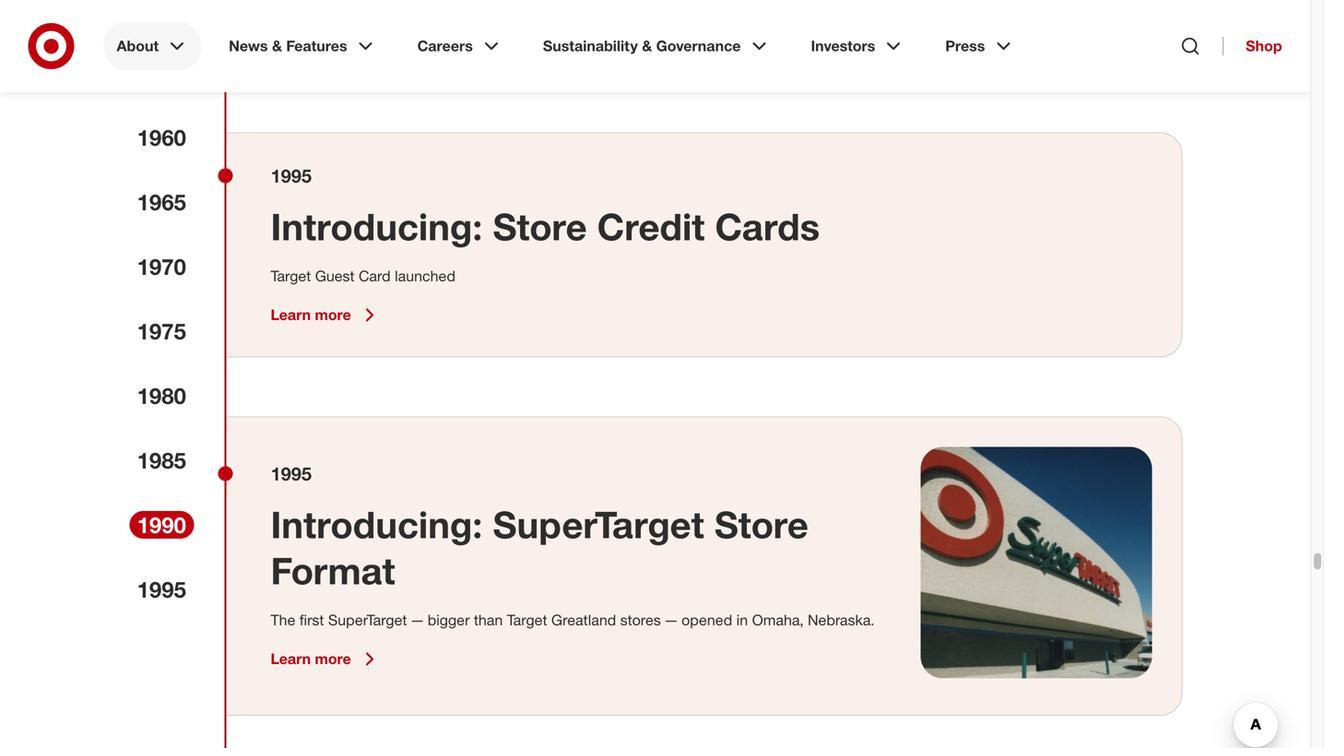 Task type: describe. For each thing, give the bounding box(es) containing it.
investors
[[811, 37, 876, 55]]

learn more for introducing: supertarget store format
[[271, 650, 351, 668]]

careers link
[[405, 22, 516, 70]]

the
[[271, 611, 296, 629]]

more for introducing: supertarget store format
[[315, 650, 351, 668]]

about
[[117, 37, 159, 55]]

1965 link
[[130, 188, 194, 216]]

1 horizontal spatial target
[[507, 611, 548, 629]]

sustainability
[[543, 37, 638, 55]]

0 horizontal spatial supertarget
[[328, 611, 407, 629]]

omaha,
[[752, 611, 804, 629]]

guest
[[315, 267, 355, 285]]

opened
[[682, 611, 733, 629]]

store inside introducing: supertarget store format
[[715, 502, 809, 547]]

1990
[[137, 512, 186, 538]]

in
[[737, 611, 748, 629]]

news
[[229, 37, 268, 55]]

shop
[[1246, 37, 1283, 55]]

1 — from the left
[[411, 611, 424, 629]]

1995 for introducing: supertarget store format
[[271, 463, 312, 485]]

credit
[[598, 204, 705, 249]]

1975 link
[[130, 317, 194, 345]]

bigger
[[428, 611, 470, 629]]

learn for introducing: store credit cards
[[271, 306, 311, 324]]

store inside button
[[493, 204, 587, 249]]

1980 link
[[130, 382, 194, 410]]

1985
[[137, 447, 186, 474]]

0 vertical spatial target
[[271, 267, 311, 285]]

news & features
[[229, 37, 347, 55]]

sustainability & governance link
[[530, 22, 784, 70]]

& for features
[[272, 37, 282, 55]]

card
[[359, 267, 391, 285]]

greatland
[[552, 611, 616, 629]]

2 — from the left
[[665, 611, 678, 629]]

introducing: supertarget store format button
[[271, 502, 877, 594]]

1995 link
[[130, 576, 194, 603]]

1985 link
[[130, 447, 194, 474]]

1980
[[137, 382, 186, 409]]

1975
[[137, 318, 186, 345]]

learn for introducing: supertarget store format
[[271, 650, 311, 668]]

1995 inside "link"
[[137, 576, 186, 603]]

introducing: store credit cards button
[[271, 203, 820, 250]]

introducing: for introducing: store credit cards
[[271, 204, 483, 249]]

investors link
[[798, 22, 918, 70]]

1970
[[137, 253, 186, 280]]



Task type: locate. For each thing, give the bounding box(es) containing it.
1960 link
[[130, 124, 194, 151]]

sustainability & governance
[[543, 37, 741, 55]]

1 vertical spatial learn more button
[[271, 648, 381, 670]]

2 vertical spatial 1995
[[137, 576, 186, 603]]

1970 link
[[130, 253, 194, 280]]

press link
[[933, 22, 1028, 70]]

learn more button for introducing: store credit cards
[[271, 304, 381, 326]]

supertarget
[[493, 502, 705, 547], [328, 611, 407, 629]]

1 horizontal spatial store
[[715, 502, 809, 547]]

target left guest
[[271, 267, 311, 285]]

0 vertical spatial 1995
[[271, 165, 312, 187]]

introducing: inside button
[[271, 204, 483, 249]]

0 horizontal spatial target
[[271, 267, 311, 285]]

— left bigger
[[411, 611, 424, 629]]

1965
[[137, 189, 186, 215]]

1 horizontal spatial supertarget
[[493, 502, 705, 547]]

learn
[[271, 306, 311, 324], [271, 650, 311, 668]]

target guest card launched
[[271, 267, 456, 285]]

1 learn more button from the top
[[271, 304, 381, 326]]

careers
[[418, 37, 473, 55]]

introducing: up format
[[271, 502, 483, 547]]

& right news
[[272, 37, 282, 55]]

launched
[[395, 267, 456, 285]]

1 vertical spatial supertarget
[[328, 611, 407, 629]]

target right than
[[507, 611, 548, 629]]

store
[[493, 204, 587, 249], [715, 502, 809, 547]]

& inside news & features link
[[272, 37, 282, 55]]

governance
[[657, 37, 741, 55]]

news & features link
[[216, 22, 390, 70]]

first
[[300, 611, 324, 629]]

2 learn more from the top
[[271, 650, 351, 668]]

format
[[271, 548, 395, 593]]

2 & from the left
[[642, 37, 652, 55]]

introducing:
[[271, 204, 483, 249], [271, 502, 483, 547]]

1 learn more from the top
[[271, 306, 351, 324]]

1 vertical spatial store
[[715, 502, 809, 547]]

—
[[411, 611, 424, 629], [665, 611, 678, 629]]

0 vertical spatial more
[[315, 306, 351, 324]]

2 learn more button from the top
[[271, 648, 381, 670]]

learn more button down "first"
[[271, 648, 381, 670]]

1 vertical spatial learn more
[[271, 650, 351, 668]]

about link
[[104, 22, 201, 70]]

target
[[271, 267, 311, 285], [507, 611, 548, 629]]

than
[[474, 611, 503, 629]]

1 & from the left
[[272, 37, 282, 55]]

learn more for introducing: store credit cards
[[271, 306, 351, 324]]

1990 link
[[130, 511, 194, 539]]

& inside sustainability & governance link
[[642, 37, 652, 55]]

introducing: for introducing: supertarget store format
[[271, 502, 483, 547]]

1 horizontal spatial &
[[642, 37, 652, 55]]

0 vertical spatial supertarget
[[493, 502, 705, 547]]

1 vertical spatial introducing:
[[271, 502, 483, 547]]

2 introducing: from the top
[[271, 502, 483, 547]]

1 learn from the top
[[271, 306, 311, 324]]

learn down the
[[271, 650, 311, 668]]

& left governance at the top
[[642, 37, 652, 55]]

2 learn from the top
[[271, 650, 311, 668]]

learn more down guest
[[271, 306, 351, 324]]

1995
[[271, 165, 312, 187], [271, 463, 312, 485], [137, 576, 186, 603]]

2 more from the top
[[315, 650, 351, 668]]

1 vertical spatial learn
[[271, 650, 311, 668]]

0 horizontal spatial store
[[493, 204, 587, 249]]

introducing: supertarget store format
[[271, 502, 809, 593]]

more for introducing: store credit cards
[[315, 306, 351, 324]]

1 horizontal spatial —
[[665, 611, 678, 629]]

a large sign on the side of a building image
[[921, 447, 1153, 679]]

more
[[315, 306, 351, 324], [315, 650, 351, 668]]

supertarget inside introducing: supertarget store format
[[493, 502, 705, 547]]

cards
[[715, 204, 820, 249]]

the first supertarget — bigger than target greatland stores — opened in omaha, nebraska.
[[271, 611, 875, 629]]

0 vertical spatial introducing:
[[271, 204, 483, 249]]

learn more
[[271, 306, 351, 324], [271, 650, 351, 668]]

introducing: store credit cards
[[271, 204, 820, 249]]

features
[[286, 37, 347, 55]]

0 vertical spatial learn more button
[[271, 304, 381, 326]]

1 vertical spatial target
[[507, 611, 548, 629]]

introducing: up card
[[271, 204, 483, 249]]

stores
[[621, 611, 661, 629]]

nebraska.
[[808, 611, 875, 629]]

learn more down "first"
[[271, 650, 351, 668]]

0 vertical spatial learn
[[271, 306, 311, 324]]

0 vertical spatial learn more
[[271, 306, 351, 324]]

1 more from the top
[[315, 306, 351, 324]]

learn more button down guest
[[271, 304, 381, 326]]

more down "first"
[[315, 650, 351, 668]]

shop link
[[1223, 37, 1283, 55]]

more down guest
[[315, 306, 351, 324]]

1 introducing: from the top
[[271, 204, 483, 249]]

press
[[946, 37, 986, 55]]

&
[[272, 37, 282, 55], [642, 37, 652, 55]]

— right stores
[[665, 611, 678, 629]]

1 vertical spatial more
[[315, 650, 351, 668]]

1995 for introducing: store credit cards
[[271, 165, 312, 187]]

learn down target guest card launched
[[271, 306, 311, 324]]

1 vertical spatial 1995
[[271, 463, 312, 485]]

learn more button for introducing: supertarget store format
[[271, 648, 381, 670]]

0 horizontal spatial —
[[411, 611, 424, 629]]

& for governance
[[642, 37, 652, 55]]

0 horizontal spatial &
[[272, 37, 282, 55]]

1960
[[137, 124, 186, 151]]

0 vertical spatial store
[[493, 204, 587, 249]]

introducing: inside introducing: supertarget store format
[[271, 502, 483, 547]]

learn more button
[[271, 304, 381, 326], [271, 648, 381, 670]]



